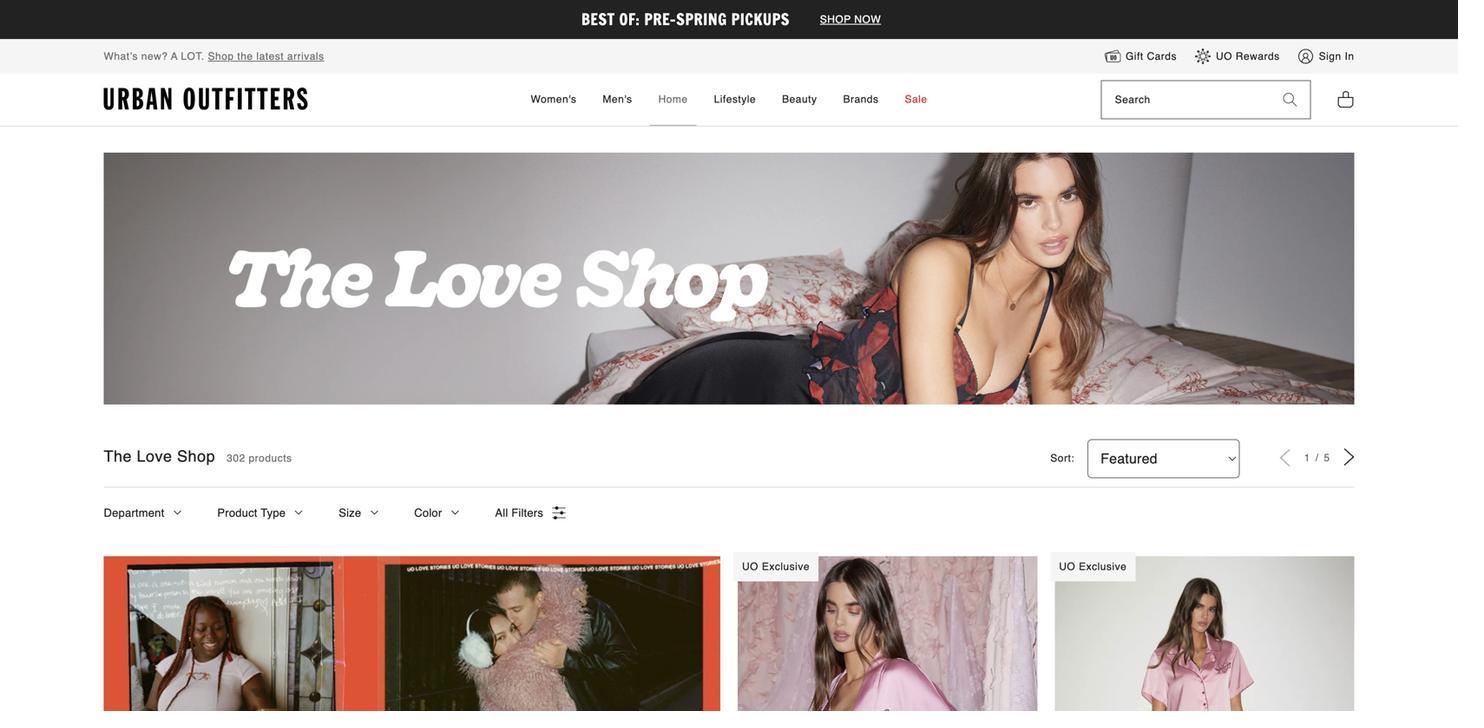Task type: locate. For each thing, give the bounding box(es) containing it.
2 horizontal spatial uo
[[1216, 50, 1233, 62]]

1 uo exclusive link from the left
[[734, 553, 1038, 712]]

shop left 302
[[177, 448, 215, 466]]

sign in
[[1319, 50, 1355, 62]]

best of:  pre-spring pickups
[[582, 8, 794, 30]]

now
[[855, 14, 881, 26]]

gift cards
[[1126, 50, 1177, 62]]

home
[[659, 93, 688, 105]]

men's
[[603, 93, 633, 105]]

lifestyle
[[714, 93, 756, 105]]

department
[[104, 507, 164, 520]]

exclusive for wild lovers x out from under satin lace-trim robe image
[[762, 561, 810, 573]]

gift cards link
[[1104, 48, 1177, 65]]

filters
[[512, 507, 544, 520]]

type
[[261, 507, 286, 520]]

1 horizontal spatial uo exclusive link
[[1051, 553, 1355, 712]]

None search field
[[1102, 81, 1271, 119]]

5
[[1324, 452, 1331, 464]]

wild lovers x out from under satin lace-trim robe image
[[738, 557, 1038, 712]]

shop
[[820, 14, 851, 26]]

women's link
[[522, 74, 586, 126]]

uo
[[1216, 50, 1233, 62], [742, 561, 759, 573], [1059, 561, 1076, 573]]

the
[[104, 448, 132, 466]]

the love shop
[[104, 448, 215, 466]]

1 horizontal spatial uo exclusive
[[1059, 561, 1127, 573]]

uo exclusive
[[742, 561, 810, 573], [1059, 561, 1127, 573]]

1 uo exclusive from the left
[[742, 561, 810, 573]]

0 horizontal spatial uo
[[742, 561, 759, 573]]

product
[[217, 507, 258, 520]]

pre-
[[644, 8, 677, 30]]

shop
[[208, 51, 234, 63], [177, 448, 215, 466]]

0 horizontal spatial uo exclusive
[[742, 561, 810, 573]]

sign in button
[[1298, 48, 1355, 65]]

0 vertical spatial shop
[[208, 51, 234, 63]]

search image
[[1284, 93, 1298, 107]]

1 exclusive from the left
[[762, 561, 810, 573]]

exclusive
[[762, 561, 810, 573], [1079, 561, 1127, 573]]

 image
[[104, 557, 721, 712]]

a
[[171, 51, 178, 63]]

product type button
[[217, 488, 304, 539]]

1 horizontal spatial exclusive
[[1079, 561, 1127, 573]]

uo exclusive link
[[734, 553, 1038, 712], [1051, 553, 1355, 712]]

0 horizontal spatial uo exclusive link
[[734, 553, 1038, 712]]

products
[[249, 453, 292, 465]]

wild lovers x out from under rosie satin button-down shirt image
[[1055, 557, 1355, 712]]

in
[[1345, 50, 1355, 62]]

uo for 2nd uo exclusive link from right
[[742, 561, 759, 573]]

1 horizontal spatial uo
[[1059, 561, 1076, 573]]

best
[[582, 8, 615, 30]]

lot.
[[181, 51, 205, 63]]

0 horizontal spatial exclusive
[[762, 561, 810, 573]]

2 uo exclusive link from the left
[[1051, 553, 1355, 712]]

2 exclusive from the left
[[1079, 561, 1127, 573]]

shop left the
[[208, 51, 234, 63]]

color
[[414, 507, 442, 520]]

love
[[137, 448, 172, 466]]

2 uo exclusive from the left
[[1059, 561, 1127, 573]]

all filters button
[[495, 488, 566, 539]]

shop now link
[[812, 14, 890, 26]]

women's
[[531, 93, 577, 105]]

all
[[495, 507, 508, 520]]



Task type: vqa. For each thing, say whether or not it's contained in the screenshot.
THE WILD LOVERS X OUT FROM UNDER ROSIE SATIN BUTTON-DOWN SHIRT IMAGE
yes



Task type: describe. For each thing, give the bounding box(es) containing it.
cards
[[1147, 50, 1177, 62]]

product type
[[217, 507, 286, 520]]

arrivals
[[287, 51, 324, 63]]

main navigation element
[[375, 74, 1084, 126]]

of:
[[619, 8, 640, 30]]

302 products
[[227, 453, 292, 465]]

uo exclusive for wild lovers x out from under satin lace-trim robe image
[[742, 561, 810, 573]]

1 vertical spatial shop
[[177, 448, 215, 466]]

uo exclusive for wild lovers x out from under rosie satin button-down shirt image in the right of the page
[[1059, 561, 1127, 573]]

302
[[227, 453, 245, 465]]

size
[[339, 507, 361, 520]]

what's new? a lot. shop the latest arrivals
[[104, 51, 324, 63]]

lifestyle link
[[706, 74, 765, 126]]

latest
[[256, 51, 284, 63]]

men's link
[[594, 74, 641, 126]]

pickups
[[732, 8, 790, 30]]

department button
[[104, 488, 183, 539]]

color button
[[414, 488, 460, 539]]

home link
[[650, 74, 697, 126]]

sort:
[[1051, 453, 1075, 465]]

uo rewards
[[1216, 50, 1280, 62]]

size button
[[339, 488, 380, 539]]

shop now
[[820, 14, 881, 26]]

sign
[[1319, 50, 1342, 62]]

rewards
[[1236, 50, 1280, 62]]

what's
[[104, 51, 138, 63]]

uo for 2nd uo exclusive link
[[1059, 561, 1076, 573]]

spring
[[677, 8, 727, 30]]

Search text field
[[1102, 81, 1271, 119]]

sale
[[905, 93, 928, 105]]

all filters
[[495, 507, 544, 520]]

brands
[[843, 93, 879, 105]]

gift
[[1126, 50, 1144, 62]]

shop the latest arrivals link
[[208, 51, 324, 63]]

beauty link
[[774, 74, 826, 126]]

new?
[[141, 51, 168, 63]]

love shop image
[[104, 153, 1355, 405]]

brands link
[[835, 74, 888, 126]]

uo inside 'link'
[[1216, 50, 1233, 62]]

uo rewards link
[[1195, 48, 1280, 65]]

exclusive for wild lovers x out from under rosie satin button-down shirt image in the right of the page
[[1079, 561, 1127, 573]]

beauty
[[782, 93, 817, 105]]

the
[[237, 51, 253, 63]]

sale link
[[896, 74, 936, 126]]

1
[[1305, 452, 1314, 464]]

urban outfitters image
[[104, 88, 308, 111]]

my shopping bag image
[[1338, 90, 1355, 109]]



